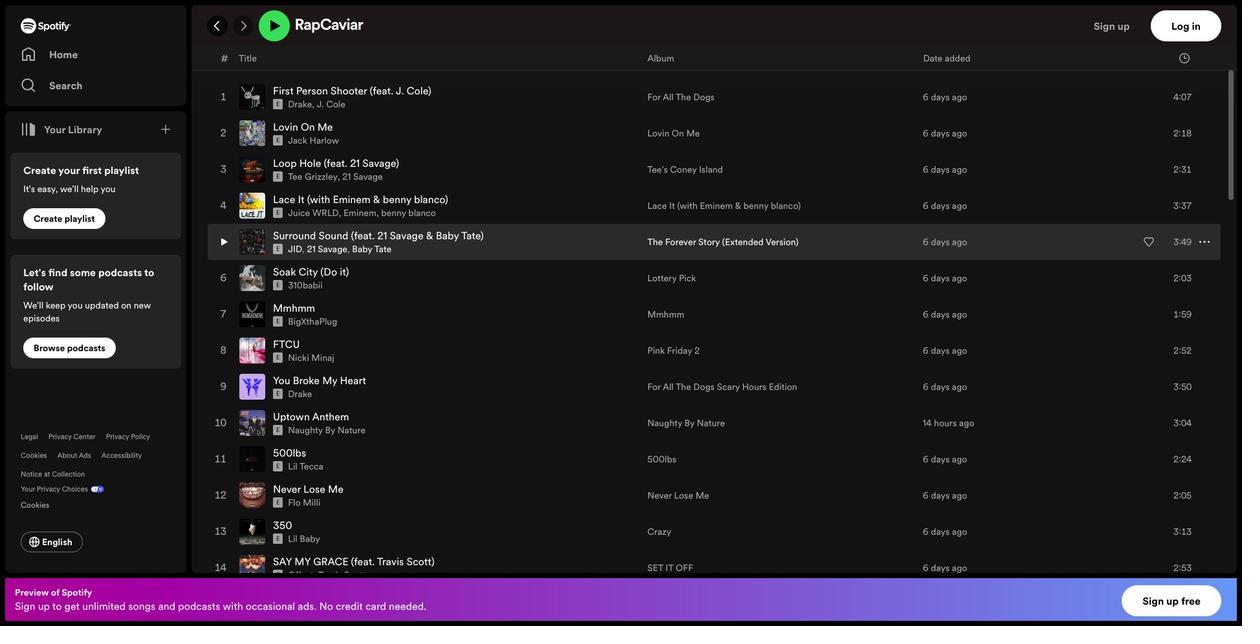 Task type: vqa. For each thing, say whether or not it's contained in the screenshot.
the top playlist
yes



Task type: describe. For each thing, give the bounding box(es) containing it.
3:04
[[1174, 417, 1192, 430]]

by for naughty by nature link inside "uptown anthem" cell
[[325, 424, 336, 437]]

duration element
[[1180, 53, 1191, 63]]

21 right jid
[[307, 243, 316, 256]]

3:49 cell
[[1133, 225, 1211, 260]]

to inside let's find some podcasts to follow we'll keep you updated on new episodes
[[144, 265, 154, 280]]

6 days ago for first person shooter (feat. j. cole)
[[924, 91, 968, 104]]

sign up button
[[1089, 10, 1151, 41]]

milli
[[303, 497, 321, 510]]

all for you broke my heart
[[663, 381, 674, 394]]

surround sound (feat. 21 savage & baby tate) cell
[[240, 225, 638, 260]]

(feat. inside 'say my grace (feat. travis scott) e'
[[351, 555, 375, 569]]

4:07
[[1174, 91, 1192, 104]]

your privacy choices button
[[21, 485, 88, 495]]

surround sound (feat. 21 savage & baby tate) e
[[273, 229, 484, 253]]

cookies for first cookies link from the bottom of the main element
[[21, 500, 49, 511]]

ago for ftcu
[[953, 345, 968, 357]]

main element
[[5, 5, 186, 574]]

island
[[699, 163, 723, 176]]

say
[[273, 555, 292, 569]]

0 horizontal spatial lace it (with eminem & benny blanco) link
[[273, 192, 449, 207]]

first person shooter (feat. j. cole) e
[[273, 84, 432, 108]]

sound
[[319, 229, 349, 243]]

at
[[44, 470, 50, 480]]

on for lovin on me e
[[301, 120, 315, 134]]

21 savage link for hole
[[343, 170, 383, 183]]

2:03
[[1174, 272, 1192, 285]]

album
[[648, 51, 675, 64]]

about ads
[[57, 451, 91, 461]]

eminem for lace it (with eminem & benny blanco)
[[700, 200, 733, 212]]

6 for soak city (do it)
[[924, 272, 929, 285]]

lottery pick link
[[648, 272, 697, 285]]

log in button
[[1151, 10, 1222, 41]]

credit
[[336, 599, 363, 614]]

explicit element for 350
[[273, 534, 283, 545]]

privacy for privacy center
[[48, 432, 72, 442]]

let's find some podcasts to follow we'll keep you updated on new episodes
[[23, 265, 154, 325]]

find
[[48, 265, 67, 280]]

jack harlow link
[[288, 134, 339, 147]]

ads.
[[298, 599, 317, 614]]

get
[[64, 599, 80, 614]]

3:50
[[1174, 381, 1192, 394]]

ago for lovin on me
[[953, 127, 968, 140]]

playlist inside 'create your first playlist it's easy, we'll help you'
[[104, 163, 139, 177]]

play surround sound (feat. 21 savage & baby tate) by jid, 21 savage, baby tate image
[[219, 234, 229, 250]]

e inside never lose me e
[[276, 499, 280, 507]]

500lbs cell
[[240, 442, 638, 477]]

6 for lovin on me
[[924, 127, 929, 140]]

lottery pick
[[648, 272, 697, 285]]

6 days ago for say my grace (feat. travis scott)
[[924, 562, 968, 575]]

offset link
[[288, 569, 314, 582]]

first
[[82, 163, 102, 177]]

drake for drake
[[288, 388, 312, 401]]

by for the rightmost naughty by nature link
[[685, 417, 695, 430]]

naughty by nature for the rightmost naughty by nature link
[[648, 417, 725, 430]]

city
[[299, 265, 318, 279]]

1 horizontal spatial lace it (with eminem & benny blanco) link
[[648, 200, 801, 212]]

scott
[[344, 569, 366, 582]]

playlist inside create playlist button
[[65, 212, 95, 225]]

friday
[[668, 345, 693, 357]]

310babii
[[288, 279, 323, 292]]

create your first playlist it's easy, we'll help you
[[23, 163, 139, 196]]

about
[[57, 451, 77, 461]]

310babii link
[[288, 279, 323, 292]]

the for first person shooter (feat. j. cole)
[[676, 91, 692, 104]]

lil baby link
[[288, 533, 320, 546]]

6 for mmhmm
[[924, 308, 929, 321]]

benny blanco link
[[381, 207, 436, 220]]

#
[[221, 51, 229, 65]]

explicit element for 500lbs
[[273, 462, 283, 472]]

bigxthaplug
[[288, 315, 337, 328]]

21 savage link for sound
[[307, 243, 348, 256]]

6 for first person shooter (feat. j. cole)
[[924, 91, 929, 104]]

it's
[[23, 183, 35, 196]]

on for lovin on me
[[672, 127, 685, 140]]

2:05
[[1174, 490, 1192, 502]]

center
[[74, 432, 96, 442]]

e inside surround sound (feat. 21 savage & baby tate) e
[[276, 245, 280, 253]]

explicit element for lace it (with eminem & benny blanco)
[[273, 208, 283, 218]]

explicit element for lovin on me
[[273, 135, 283, 146]]

soak city (do it) e
[[273, 265, 349, 289]]

e inside first person shooter (feat. j. cole) e
[[276, 100, 280, 108]]

lil tecca link
[[288, 460, 324, 473]]

easy,
[[37, 183, 58, 196]]

pink friday 2 link
[[648, 345, 700, 357]]

(feat. inside first person shooter (feat. j. cole) e
[[370, 84, 394, 98]]

off
[[676, 562, 694, 575]]

350 cell
[[240, 515, 638, 550]]

dogs for you broke my heart
[[694, 381, 715, 394]]

uptown anthem e
[[273, 410, 349, 435]]

me for lovin on me e
[[318, 120, 333, 134]]

tee grizzley , 21 savage
[[288, 170, 383, 183]]

explicit element for never lose me
[[273, 498, 283, 508]]

6 for lace it (with eminem & benny blanco)
[[924, 200, 929, 212]]

hours
[[935, 417, 957, 430]]

loop hole (feat. 21 savage) e
[[273, 156, 399, 181]]

e inside the "350 e"
[[276, 535, 280, 543]]

up for sign up free
[[1167, 594, 1180, 609]]

days for you broke my heart
[[932, 381, 950, 394]]

accessibility link
[[102, 451, 142, 461]]

updated
[[85, 299, 119, 312]]

scary
[[717, 381, 740, 394]]

0 horizontal spatial savage
[[318, 243, 348, 256]]

forever
[[666, 236, 697, 249]]

(with for lace it (with eminem & benny blanco)
[[678, 200, 698, 212]]

never lose me
[[648, 490, 710, 502]]

500lbs for 500lbs
[[648, 453, 677, 466]]

create for playlist
[[34, 212, 62, 225]]

tee grizzley link
[[288, 170, 338, 183]]

6 for surround sound (feat. 21 savage & baby tate)
[[924, 236, 929, 249]]

jid
[[288, 243, 302, 256]]

6 days ago for ftcu
[[924, 345, 968, 357]]

blanco) for lace it (with eminem & benny blanco) e
[[414, 192, 449, 207]]

lil for 350
[[288, 533, 298, 546]]

benny for lace it (with eminem & benny blanco)
[[744, 200, 769, 212]]

legal
[[21, 432, 38, 442]]

(feat. inside surround sound (feat. 21 savage & baby tate) e
[[351, 229, 375, 243]]

drake link inside first person shooter (feat. j. cole) cell
[[288, 98, 312, 111]]

juice
[[288, 207, 310, 220]]

, inside first person shooter (feat. j. cole) cell
[[312, 98, 315, 111]]

all for first person shooter (feat. j. cole)
[[663, 91, 674, 104]]

2 cookies link from the top
[[21, 497, 60, 511]]

drake for drake , j. cole
[[288, 98, 312, 111]]

naughty for the rightmost naughty by nature link
[[648, 417, 683, 430]]

21 for grizzley
[[343, 170, 351, 183]]

blanco) for lace it (with eminem & benny blanco)
[[771, 200, 801, 212]]

eminem for lace it (with eminem & benny blanco) e
[[333, 192, 371, 207]]

story
[[699, 236, 720, 249]]

podcasts inside preview of spotify sign up to get unlimited songs and podcasts with occasional ads. no credit card needed.
[[178, 599, 220, 614]]

of
[[51, 587, 59, 599]]

search
[[49, 78, 83, 93]]

duration image
[[1180, 53, 1191, 63]]

# column header
[[221, 47, 229, 69]]

e inside you broke my heart e
[[276, 390, 280, 398]]

e inside lace it (with eminem & benny blanco) e
[[276, 209, 280, 217]]

ago for you broke my heart
[[953, 381, 968, 394]]

14
[[924, 417, 932, 430]]

for all the dogs scary hours edition link
[[648, 381, 798, 394]]

6 for say my grace (feat. travis scott)
[[924, 562, 929, 575]]

naughty by nature for naughty by nature link inside "uptown anthem" cell
[[288, 424, 366, 437]]

me for never lose me e
[[328, 482, 344, 497]]

date added
[[924, 51, 971, 64]]

nicki minaj
[[288, 352, 335, 365]]

explicit element for ftcu
[[273, 353, 283, 363]]

minaj
[[312, 352, 335, 365]]

j. inside first person shooter (feat. j. cole) e
[[396, 84, 404, 98]]

jack
[[288, 134, 308, 147]]

loop hole (feat. 21 savage) link
[[273, 156, 399, 170]]

go forward image
[[238, 21, 249, 31]]

tate
[[375, 243, 392, 256]]

, inside say my grace (feat. travis scott) cell
[[314, 569, 316, 582]]

ago for loop hole (feat. 21 savage)
[[953, 163, 968, 176]]

english
[[42, 536, 72, 549]]

tee's coney island link
[[648, 163, 723, 176]]

english button
[[21, 532, 83, 553]]

your
[[58, 163, 80, 177]]

episodes
[[23, 312, 60, 325]]

offset
[[288, 569, 314, 582]]

nature for naughty by nature link inside "uptown anthem" cell
[[338, 424, 366, 437]]

savage for ,
[[353, 170, 383, 183]]

lace it (with eminem & benny blanco) cell
[[240, 189, 638, 223]]

pink friday 2
[[648, 345, 700, 357]]

privacy down the at at the left bottom of page
[[37, 485, 60, 495]]

home
[[49, 47, 78, 62]]

days for say my grace (feat. travis scott)
[[932, 562, 950, 575]]

6 days ago for 500lbs
[[924, 453, 968, 466]]

it)
[[340, 265, 349, 279]]

help
[[81, 183, 99, 196]]

the for you broke my heart
[[676, 381, 692, 394]]

mmhmm for mmhmm
[[648, 308, 685, 321]]

your privacy choices
[[21, 485, 88, 495]]

soak city (do it) cell
[[240, 261, 638, 296]]

benny for juice wrld , eminem , benny blanco
[[381, 207, 406, 220]]

crazy
[[648, 526, 672, 539]]

lovin on me
[[648, 127, 700, 140]]

sign for sign up free
[[1143, 594, 1165, 609]]

days for lovin on me
[[932, 127, 950, 140]]

tecca
[[300, 460, 324, 473]]

e inside ftcu e
[[276, 354, 280, 362]]

sign up free
[[1143, 594, 1202, 609]]



Task type: locate. For each thing, give the bounding box(es) containing it.
on
[[121, 299, 131, 312]]

california consumer privacy act (ccpa) opt-out icon image
[[88, 485, 104, 497]]

pick
[[679, 272, 697, 285]]

first person shooter (feat. j. cole) cell
[[240, 80, 638, 115]]

lovin up loop
[[273, 120, 298, 134]]

1 vertical spatial podcasts
[[67, 342, 105, 355]]

baby inside 350 cell
[[300, 533, 320, 546]]

follow
[[23, 280, 54, 294]]

10 6 from the top
[[924, 453, 929, 466]]

2 6 days ago from the top
[[924, 127, 968, 140]]

days for soak city (do it)
[[932, 272, 950, 285]]

6 days ago inside surround sound (feat. 21 savage & baby tate) row
[[924, 236, 968, 249]]

sign inside "sign up" button
[[1095, 19, 1116, 33]]

(with
[[307, 192, 331, 207], [678, 200, 698, 212]]

you right help
[[101, 183, 116, 196]]

lil baby
[[288, 533, 320, 546]]

1 horizontal spatial j.
[[396, 84, 404, 98]]

to inside preview of spotify sign up to get unlimited songs and podcasts with occasional ads. no credit card needed.
[[52, 599, 62, 614]]

by right uptown
[[325, 424, 336, 437]]

lovin up tee's
[[648, 127, 670, 140]]

11 explicit element from the top
[[273, 462, 283, 472]]

12 6 from the top
[[924, 526, 929, 539]]

1 vertical spatial dogs
[[694, 381, 715, 394]]

500lbs link up never lose me
[[648, 453, 677, 466]]

naughty for naughty by nature link inside "uptown anthem" cell
[[288, 424, 323, 437]]

1 vertical spatial you
[[68, 299, 83, 312]]

explicit element down soak
[[273, 280, 283, 291]]

lottery
[[648, 272, 677, 285]]

all
[[663, 91, 674, 104], [663, 381, 674, 394]]

explicit element inside say my grace (feat. travis scott) cell
[[273, 570, 283, 581]]

1 horizontal spatial lace
[[648, 200, 667, 212]]

5 explicit element from the top
[[273, 244, 283, 255]]

lovin
[[273, 120, 298, 134], [648, 127, 670, 140]]

explicit element for soak city (do it)
[[273, 280, 283, 291]]

8 6 days ago from the top
[[924, 345, 968, 357]]

2 for from the top
[[648, 381, 661, 394]]

0 horizontal spatial 500lbs link
[[273, 446, 306, 460]]

savage
[[353, 170, 383, 183], [390, 229, 424, 243], [318, 243, 348, 256]]

5 6 days ago from the top
[[924, 236, 968, 249]]

12 e from the top
[[276, 499, 280, 507]]

5 e from the top
[[276, 245, 280, 253]]

podcasts inside let's find some podcasts to follow we'll keep you updated on new episodes
[[98, 265, 142, 280]]

4 e from the top
[[276, 209, 280, 217]]

500lbs up never lose me
[[648, 453, 677, 466]]

1 vertical spatial your
[[21, 485, 35, 495]]

ftcu cell
[[240, 334, 638, 368]]

11 6 from the top
[[924, 490, 929, 502]]

create playlist button
[[23, 208, 105, 229]]

you inside 'create your first playlist it's easy, we'll help you'
[[101, 183, 116, 196]]

1 horizontal spatial blanco)
[[771, 200, 801, 212]]

2:52
[[1174, 345, 1192, 357]]

lose inside never lose me e
[[304, 482, 326, 497]]

free
[[1182, 594, 1202, 609]]

lace for lace it (with eminem & benny blanco)
[[648, 200, 667, 212]]

to left "get" in the left of the page
[[52, 599, 62, 614]]

lace
[[273, 192, 296, 207], [648, 200, 667, 212]]

2 drake link from the top
[[288, 388, 312, 401]]

grace
[[313, 555, 349, 569]]

ago for 350
[[953, 526, 968, 539]]

explicit element left "flo"
[[273, 498, 283, 508]]

accessibility
[[102, 451, 142, 461]]

card
[[366, 599, 386, 614]]

0 horizontal spatial never lose me link
[[273, 482, 344, 497]]

lace it (with eminem & benny blanco) link down the tee grizzley , 21 savage
[[273, 192, 449, 207]]

e down loop
[[276, 173, 280, 181]]

playlist right first
[[104, 163, 139, 177]]

policy
[[131, 432, 150, 442]]

12 days from the top
[[932, 526, 950, 539]]

you broke my heart link
[[273, 374, 366, 388]]

go back image
[[212, 21, 223, 31]]

lace inside lace it (with eminem & benny blanco) e
[[273, 192, 296, 207]]

sign
[[1095, 19, 1116, 33], [1143, 594, 1165, 609], [15, 599, 35, 614]]

5 days from the top
[[932, 236, 950, 249]]

1 vertical spatial the
[[648, 236, 663, 249]]

0 vertical spatial the
[[676, 91, 692, 104]]

legal link
[[21, 432, 38, 442]]

0 vertical spatial playlist
[[104, 163, 139, 177]]

days for never lose me
[[932, 490, 950, 502]]

sign inside sign up free button
[[1143, 594, 1165, 609]]

no
[[319, 599, 333, 614]]

0 horizontal spatial baby
[[300, 533, 320, 546]]

e inside soak city (do it) e
[[276, 282, 280, 289]]

1 vertical spatial cookies link
[[21, 497, 60, 511]]

500lbs link down uptown
[[273, 446, 306, 460]]

me inside never lose me e
[[328, 482, 344, 497]]

top bar and user menu element
[[192, 5, 1238, 47]]

dogs
[[694, 91, 715, 104], [694, 381, 715, 394]]

to up new
[[144, 265, 154, 280]]

flo milli
[[288, 497, 321, 510]]

1 horizontal spatial you
[[101, 183, 116, 196]]

0 horizontal spatial mmhmm link
[[273, 301, 315, 315]]

explicit element down say at the left bottom
[[273, 570, 283, 581]]

6 for you broke my heart
[[924, 381, 929, 394]]

mmhmm link
[[273, 301, 315, 315], [648, 308, 685, 321]]

days for first person shooter (feat. j. cole)
[[932, 91, 950, 104]]

days for lace it (with eminem & benny blanco)
[[932, 200, 950, 212]]

ago
[[953, 91, 968, 104], [953, 127, 968, 140], [953, 163, 968, 176], [953, 200, 968, 212], [953, 236, 968, 249], [953, 272, 968, 285], [953, 308, 968, 321], [953, 345, 968, 357], [953, 381, 968, 394], [960, 417, 975, 430], [953, 453, 968, 466], [953, 490, 968, 502], [953, 526, 968, 539], [953, 562, 968, 575]]

playlist
[[104, 163, 139, 177], [65, 212, 95, 225]]

lose for never lose me
[[675, 490, 694, 502]]

2:53
[[1174, 562, 1192, 575]]

your left library
[[44, 122, 66, 137]]

baby up my
[[300, 533, 320, 546]]

2 drake from the top
[[288, 388, 312, 401]]

e left jack
[[276, 137, 280, 144]]

0 horizontal spatial lose
[[304, 482, 326, 497]]

notice at collection link
[[21, 470, 85, 480]]

days for mmhmm
[[932, 308, 950, 321]]

1 drake link from the top
[[288, 98, 312, 111]]

sign inside preview of spotify sign up to get unlimited songs and podcasts with occasional ads. no credit card needed.
[[15, 599, 35, 614]]

keep
[[46, 299, 66, 312]]

6 6 from the top
[[924, 272, 929, 285]]

13 days from the top
[[932, 562, 950, 575]]

nature down heart
[[338, 424, 366, 437]]

14 e from the top
[[276, 572, 280, 580]]

3 days from the top
[[932, 163, 950, 176]]

8 days from the top
[[932, 345, 950, 357]]

12 6 days ago from the top
[[924, 526, 968, 539]]

days for 500lbs
[[932, 453, 950, 466]]

2 e from the top
[[276, 137, 280, 144]]

cookies link up notice
[[21, 451, 47, 461]]

4 days from the top
[[932, 200, 950, 212]]

2 vertical spatial podcasts
[[178, 599, 220, 614]]

mmhmm link inside cell
[[273, 301, 315, 315]]

ago for never lose me
[[953, 490, 968, 502]]

2 all from the top
[[663, 381, 674, 394]]

you inside let's find some podcasts to follow we'll keep you updated on new episodes
[[68, 299, 83, 312]]

0 horizontal spatial j.
[[317, 98, 324, 111]]

(feat.
[[370, 84, 394, 98], [324, 156, 348, 170], [351, 229, 375, 243], [351, 555, 375, 569]]

3 6 days ago from the top
[[924, 163, 968, 176]]

0 vertical spatial podcasts
[[98, 265, 142, 280]]

blanco) down loop hole (feat. 21 savage) cell
[[414, 192, 449, 207]]

21 inside surround sound (feat. 21 savage & baby tate) e
[[378, 229, 387, 243]]

e up ftcu link
[[276, 318, 280, 326]]

you for first
[[101, 183, 116, 196]]

the down friday on the bottom of the page
[[676, 381, 692, 394]]

naughty by nature
[[648, 417, 725, 430], [288, 424, 366, 437]]

0 vertical spatial cookies
[[21, 451, 47, 461]]

lovin on me e
[[273, 120, 333, 144]]

spotify image
[[21, 18, 71, 34]]

8 explicit element from the top
[[273, 353, 283, 363]]

date
[[924, 51, 943, 64]]

explicit element for mmhmm
[[273, 317, 283, 327]]

0 horizontal spatial it
[[298, 192, 305, 207]]

naughty by nature inside "uptown anthem" cell
[[288, 424, 366, 437]]

9 e from the top
[[276, 390, 280, 398]]

0 horizontal spatial playlist
[[65, 212, 95, 225]]

1 vertical spatial playlist
[[65, 212, 95, 225]]

13 e from the top
[[276, 535, 280, 543]]

7 explicit element from the top
[[273, 317, 283, 327]]

1 cookies from the top
[[21, 451, 47, 461]]

you broke my heart cell
[[240, 370, 638, 405]]

1 vertical spatial 21 savage link
[[307, 243, 348, 256]]

say my grace (feat. travis scott) cell
[[240, 551, 638, 586]]

eminem down the tee grizzley , 21 savage
[[333, 192, 371, 207]]

loop hole (feat. 21 savage) cell
[[240, 152, 638, 187]]

savage inside surround sound (feat. 21 savage & baby tate) e
[[390, 229, 424, 243]]

7 e from the top
[[276, 318, 280, 326]]

0 horizontal spatial lovin on me link
[[273, 120, 333, 134]]

0 horizontal spatial by
[[325, 424, 336, 437]]

the forever story (extended version) link
[[648, 236, 799, 249]]

0 horizontal spatial your
[[21, 485, 35, 495]]

1 horizontal spatial never lose me link
[[648, 490, 710, 502]]

ago inside surround sound (feat. 21 savage & baby tate) row
[[953, 236, 968, 249]]

10 6 days ago from the top
[[924, 453, 968, 466]]

me inside lovin on me e
[[318, 120, 333, 134]]

dogs for first person shooter (feat. j. cole)
[[694, 91, 715, 104]]

8 6 from the top
[[924, 345, 929, 357]]

e inside the loop hole (feat. 21 savage) e
[[276, 173, 280, 181]]

baby left tate at the top
[[352, 243, 373, 256]]

privacy up accessibility link
[[106, 432, 129, 442]]

1 horizontal spatial sign
[[1095, 19, 1116, 33]]

11 6 days ago from the top
[[924, 490, 968, 502]]

added
[[946, 51, 971, 64]]

lil for 500lbs
[[288, 460, 298, 473]]

nature down for all the dogs scary hours edition
[[697, 417, 725, 430]]

500lbs down uptown
[[273, 446, 306, 460]]

1 horizontal spatial baby
[[352, 243, 373, 256]]

0 vertical spatial drake
[[288, 98, 312, 111]]

your library
[[44, 122, 102, 137]]

eminem inside lace it (with eminem & benny blanco) e
[[333, 192, 371, 207]]

days for 350
[[932, 526, 950, 539]]

me
[[318, 120, 333, 134], [687, 127, 700, 140], [328, 482, 344, 497], [696, 490, 710, 502]]

never lose me link inside cell
[[273, 482, 344, 497]]

2 vertical spatial the
[[676, 381, 692, 394]]

days for loop hole (feat. 21 savage)
[[932, 163, 950, 176]]

1 all from the top
[[663, 91, 674, 104]]

naughty by nature link
[[648, 417, 725, 430], [288, 424, 366, 437]]

& down blanco
[[426, 229, 434, 243]]

11 e from the top
[[276, 463, 280, 471]]

log in
[[1172, 19, 1202, 33]]

explicit element inside mmhmm cell
[[273, 317, 283, 327]]

(feat. down juice wrld , eminem , benny blanco
[[351, 229, 375, 243]]

& for lace it (with eminem & benny blanco)
[[735, 200, 742, 212]]

eminem up the surround sound (feat. 21 savage & baby tate) link
[[344, 207, 377, 220]]

(with inside lace it (with eminem & benny blanco) e
[[307, 192, 331, 207]]

lovin inside lovin on me e
[[273, 120, 298, 134]]

0 horizontal spatial you
[[68, 299, 83, 312]]

2 explicit element from the top
[[273, 135, 283, 146]]

e inside lovin on me e
[[276, 137, 280, 144]]

1 vertical spatial for
[[648, 381, 661, 394]]

1 days from the top
[[932, 91, 950, 104]]

21 inside the loop hole (feat. 21 savage) e
[[350, 156, 360, 170]]

1 horizontal spatial travis
[[377, 555, 404, 569]]

never lose me cell
[[240, 479, 638, 513]]

explicit element up ftcu link
[[273, 317, 283, 327]]

create inside create playlist button
[[34, 212, 62, 225]]

4 explicit element from the top
[[273, 208, 283, 218]]

1 horizontal spatial lose
[[675, 490, 694, 502]]

e inside mmhmm e
[[276, 318, 280, 326]]

e inside 'say my grace (feat. travis scott) e'
[[276, 572, 280, 580]]

explicit element inside first person shooter (feat. j. cole) cell
[[273, 99, 283, 110]]

naughty by nature link up tecca
[[288, 424, 366, 437]]

cookies link
[[21, 451, 47, 461], [21, 497, 60, 511]]

you right keep
[[68, 299, 83, 312]]

2 horizontal spatial baby
[[436, 229, 459, 243]]

ago for mmhmm
[[953, 308, 968, 321]]

you for some
[[68, 299, 83, 312]]

it inside lace it (with eminem & benny blanco) e
[[298, 192, 305, 207]]

0 vertical spatial lil
[[288, 460, 298, 473]]

0 horizontal spatial up
[[38, 599, 50, 614]]

1 horizontal spatial mmhmm link
[[648, 308, 685, 321]]

nature inside "uptown anthem" cell
[[338, 424, 366, 437]]

11 days from the top
[[932, 490, 950, 502]]

surround sound (feat. 21 savage & baby tate) row
[[208, 224, 1222, 260]]

lace down tee
[[273, 192, 296, 207]]

6 explicit element from the top
[[273, 280, 283, 291]]

create inside 'create your first playlist it's easy, we'll help you'
[[23, 163, 56, 177]]

,
[[312, 98, 315, 111], [338, 170, 340, 183], [339, 207, 342, 220], [377, 207, 379, 220], [302, 243, 305, 256], [348, 243, 350, 256], [314, 569, 316, 582]]

6 days ago for never lose me
[[924, 490, 968, 502]]

4 6 from the top
[[924, 200, 929, 212]]

1 horizontal spatial up
[[1118, 19, 1131, 33]]

uptown anthem cell
[[240, 406, 638, 441]]

lil tecca
[[288, 460, 324, 473]]

cookies link down your privacy choices
[[21, 497, 60, 511]]

1 horizontal spatial naughty
[[648, 417, 683, 430]]

500lbs inside cell
[[273, 446, 306, 460]]

21 left savage)
[[350, 156, 360, 170]]

lil
[[288, 460, 298, 473], [288, 533, 298, 546]]

13 explicit element from the top
[[273, 534, 283, 545]]

6 e from the top
[[276, 282, 280, 289]]

it for lace it (with eminem & benny blanco) e
[[298, 192, 305, 207]]

1 e from the top
[[276, 100, 280, 108]]

(feat. right grace
[[351, 555, 375, 569]]

mmhmm down the 310babii link
[[273, 301, 315, 315]]

mmhmm inside cell
[[273, 301, 315, 315]]

ago for uptown anthem
[[960, 417, 975, 430]]

(do
[[321, 265, 337, 279]]

me for lovin on me
[[687, 127, 700, 140]]

1 vertical spatial lil
[[288, 533, 298, 546]]

the forever story (extended version)
[[648, 236, 799, 249]]

1 horizontal spatial your
[[44, 122, 66, 137]]

for for first person shooter (feat. j. cole)
[[648, 91, 661, 104]]

1 6 days ago from the top
[[924, 91, 968, 104]]

0 horizontal spatial (with
[[307, 192, 331, 207]]

0 horizontal spatial never
[[273, 482, 301, 497]]

explicit element
[[273, 99, 283, 110], [273, 135, 283, 146], [273, 172, 283, 182], [273, 208, 283, 218], [273, 244, 283, 255], [273, 280, 283, 291], [273, 317, 283, 327], [273, 353, 283, 363], [273, 389, 283, 400], [273, 425, 283, 436], [273, 462, 283, 472], [273, 498, 283, 508], [273, 534, 283, 545], [273, 570, 283, 581]]

350
[[273, 519, 292, 533]]

500lbs for 500lbs e
[[273, 446, 306, 460]]

privacy up about
[[48, 432, 72, 442]]

explicit element left jack
[[273, 135, 283, 146]]

3 e from the top
[[276, 173, 280, 181]]

13 6 days ago from the top
[[924, 562, 968, 575]]

podcasts right 'browse'
[[67, 342, 105, 355]]

lil inside 500lbs cell
[[288, 460, 298, 473]]

to
[[144, 265, 154, 280], [52, 599, 62, 614]]

drake inside you broke my heart cell
[[288, 388, 312, 401]]

ftcu link
[[273, 337, 300, 352]]

up inside sign up free button
[[1167, 594, 1180, 609]]

benny inside lace it (with eminem & benny blanco) e
[[383, 192, 412, 207]]

9 explicit element from the top
[[273, 389, 283, 400]]

1 explicit element from the top
[[273, 99, 283, 110]]

explicit element for first person shooter (feat. j. cole)
[[273, 99, 283, 110]]

explicit element for surround sound (feat. 21 savage & baby tate)
[[273, 244, 283, 255]]

e down the ftcu
[[276, 354, 280, 362]]

explicit element for say my grace (feat. travis scott)
[[273, 570, 283, 581]]

uptown
[[273, 410, 310, 424]]

3:37
[[1174, 200, 1192, 212]]

up inside "sign up" button
[[1118, 19, 1131, 33]]

0 vertical spatial drake link
[[288, 98, 312, 111]]

& inside lace it (with eminem & benny blanco) e
[[373, 192, 380, 207]]

drake up lovin on me e
[[288, 98, 312, 111]]

1 vertical spatial all
[[663, 381, 674, 394]]

days
[[932, 91, 950, 104], [932, 127, 950, 140], [932, 163, 950, 176], [932, 200, 950, 212], [932, 236, 950, 249], [932, 272, 950, 285], [932, 308, 950, 321], [932, 345, 950, 357], [932, 381, 950, 394], [932, 453, 950, 466], [932, 490, 950, 502], [932, 526, 950, 539], [932, 562, 950, 575]]

ago for surround sound (feat. 21 savage & baby tate)
[[953, 236, 968, 249]]

e down the first
[[276, 100, 280, 108]]

dogs down the # row
[[694, 91, 715, 104]]

1 horizontal spatial nature
[[697, 417, 725, 430]]

2:53 cell
[[1133, 551, 1211, 586]]

1 6 from the top
[[924, 91, 929, 104]]

never inside never lose me e
[[273, 482, 301, 497]]

1 cookies link from the top
[[21, 451, 47, 461]]

about ads link
[[57, 451, 91, 461]]

explicit element for loop hole (feat. 21 savage)
[[273, 172, 283, 182]]

drake inside first person shooter (feat. j. cole) cell
[[288, 98, 312, 111]]

21 savage link up lace it (with eminem & benny blanco) e
[[343, 170, 383, 183]]

2 days from the top
[[932, 127, 950, 140]]

1 vertical spatial to
[[52, 599, 62, 614]]

your down notice
[[21, 485, 35, 495]]

grizzley
[[305, 170, 338, 183]]

0 horizontal spatial nature
[[338, 424, 366, 437]]

13 6 from the top
[[924, 562, 929, 575]]

benny right eminem "link"
[[383, 192, 412, 207]]

1 horizontal spatial mmhmm
[[648, 308, 685, 321]]

browse
[[34, 342, 65, 355]]

j. left cole)
[[396, 84, 404, 98]]

lace for lace it (with eminem & benny blanco) e
[[273, 192, 296, 207]]

0 horizontal spatial &
[[373, 192, 380, 207]]

heart
[[340, 374, 366, 388]]

days for ftcu
[[932, 345, 950, 357]]

cookies
[[21, 451, 47, 461], [21, 500, 49, 511]]

2 lil from the top
[[288, 533, 298, 546]]

explicit element inside ftcu cell
[[273, 353, 283, 363]]

explicit element inside you broke my heart cell
[[273, 389, 283, 400]]

0 vertical spatial all
[[663, 91, 674, 104]]

ftcu e
[[273, 337, 300, 362]]

0 vertical spatial cookies link
[[21, 451, 47, 461]]

your inside your library button
[[44, 122, 66, 137]]

first
[[273, 84, 294, 98]]

1 horizontal spatial 500lbs link
[[648, 453, 677, 466]]

9 days from the top
[[932, 381, 950, 394]]

12 explicit element from the top
[[273, 498, 283, 508]]

explicit element inside "uptown anthem" cell
[[273, 425, 283, 436]]

up left free
[[1167, 594, 1180, 609]]

it for lace it (with eminem & benny blanco)
[[670, 200, 675, 212]]

& for lace it (with eminem & benny blanco) e
[[373, 192, 380, 207]]

explicit element inside 500lbs cell
[[273, 462, 283, 472]]

explicit element down loop
[[273, 172, 283, 182]]

it down tee
[[298, 192, 305, 207]]

create down easy,
[[34, 212, 62, 225]]

2 horizontal spatial savage
[[390, 229, 424, 243]]

10 e from the top
[[276, 427, 280, 435]]

the inside surround sound (feat. 21 savage & baby tate) row
[[648, 236, 663, 249]]

10 explicit element from the top
[[273, 425, 283, 436]]

0 horizontal spatial lovin
[[273, 120, 298, 134]]

lovin for lovin on me e
[[273, 120, 298, 134]]

explicit element inside 350 cell
[[273, 534, 283, 545]]

never for never lose me
[[648, 490, 672, 502]]

1 horizontal spatial naughty by nature
[[648, 417, 725, 430]]

for down pink
[[648, 381, 661, 394]]

create playlist
[[34, 212, 95, 225]]

rapcaviar grid
[[192, 44, 1237, 627]]

explicit element down 350 on the bottom left of page
[[273, 534, 283, 545]]

version)
[[766, 236, 799, 249]]

0 horizontal spatial lace
[[273, 192, 296, 207]]

4 6 days ago from the top
[[924, 200, 968, 212]]

eminem for juice wrld , eminem , benny blanco
[[344, 207, 377, 220]]

7 6 from the top
[[924, 308, 929, 321]]

1 horizontal spatial playlist
[[104, 163, 139, 177]]

explicit element inside 'soak city (do it)' "cell"
[[273, 280, 283, 291]]

lovin for lovin on me
[[648, 127, 670, 140]]

you
[[101, 183, 116, 196], [68, 299, 83, 312]]

6 days ago for mmhmm
[[924, 308, 968, 321]]

5 6 from the top
[[924, 236, 929, 249]]

0 horizontal spatial on
[[301, 120, 315, 134]]

7 6 days ago from the top
[[924, 308, 968, 321]]

1 horizontal spatial (with
[[678, 200, 698, 212]]

dogs left scary
[[694, 381, 715, 394]]

days inside surround sound (feat. 21 savage & baby tate) row
[[932, 236, 950, 249]]

e inside 500lbs e
[[276, 463, 280, 471]]

14 explicit element from the top
[[273, 570, 283, 581]]

(feat. down harlow
[[324, 156, 348, 170]]

and
[[158, 599, 176, 614]]

mmhmm down lottery
[[648, 308, 685, 321]]

1 horizontal spatial 500lbs
[[648, 453, 677, 466]]

explicit element inside never lose me cell
[[273, 498, 283, 508]]

1 vertical spatial drake
[[288, 388, 312, 401]]

4:07 cell
[[1133, 80, 1211, 115]]

lace it (with eminem & benny blanco) link up the forever story (extended version) link
[[648, 200, 801, 212]]

jid , 21 savage , baby tate
[[288, 243, 392, 256]]

naughty by nature down for all the dogs scary hours edition
[[648, 417, 725, 430]]

, inside loop hole (feat. 21 savage) cell
[[338, 170, 340, 183]]

nicki minaj link
[[288, 352, 335, 365]]

9 6 days ago from the top
[[924, 381, 968, 394]]

0 horizontal spatial naughty
[[288, 424, 323, 437]]

1 horizontal spatial &
[[426, 229, 434, 243]]

3 explicit element from the top
[[273, 172, 283, 182]]

never up "crazy"
[[648, 490, 672, 502]]

1 dogs from the top
[[694, 91, 715, 104]]

1 horizontal spatial savage
[[353, 170, 383, 183]]

spotify
[[62, 587, 92, 599]]

benny up (extended at the right top of page
[[744, 200, 769, 212]]

with
[[223, 599, 243, 614]]

explicit element inside lace it (with eminem & benny blanco) cell
[[273, 208, 283, 218]]

e left the juice on the top left
[[276, 209, 280, 217]]

soak
[[273, 265, 296, 279]]

explicit element left lil tecca link
[[273, 462, 283, 472]]

6 for loop hole (feat. 21 savage)
[[924, 163, 929, 176]]

21
[[350, 156, 360, 170], [343, 170, 351, 183], [378, 229, 387, 243], [307, 243, 316, 256]]

cookies down your privacy choices
[[21, 500, 49, 511]]

ago for soak city (do it)
[[953, 272, 968, 285]]

mmhmm link down the 310babii link
[[273, 301, 315, 315]]

1 drake from the top
[[288, 98, 312, 111]]

6 days from the top
[[932, 272, 950, 285]]

1 lil from the top
[[288, 460, 298, 473]]

0 vertical spatial you
[[101, 183, 116, 196]]

blanco) up version)
[[771, 200, 801, 212]]

0 vertical spatial for
[[648, 91, 661, 104]]

0 vertical spatial to
[[144, 265, 154, 280]]

explicit element inside surround sound (feat. 21 savage & baby tate) cell
[[273, 244, 283, 255]]

never for never lose me e
[[273, 482, 301, 497]]

me for never lose me
[[696, 490, 710, 502]]

6 6 days ago from the top
[[924, 272, 968, 285]]

& left benny blanco link
[[373, 192, 380, 207]]

privacy
[[48, 432, 72, 442], [106, 432, 129, 442], [37, 485, 60, 495]]

playlist down help
[[65, 212, 95, 225]]

explicit element for uptown anthem
[[273, 425, 283, 436]]

6 inside surround sound (feat. 21 savage & baby tate) row
[[924, 236, 929, 249]]

21 down juice wrld , eminem , benny blanco
[[378, 229, 387, 243]]

21 savage link
[[343, 170, 383, 183], [307, 243, 348, 256]]

6 for 500lbs
[[924, 453, 929, 466]]

explicit element down you
[[273, 389, 283, 400]]

ago for say my grace (feat. travis scott)
[[953, 562, 968, 575]]

eminem
[[333, 192, 371, 207], [700, 200, 733, 212], [344, 207, 377, 220]]

podcasts right and
[[178, 599, 220, 614]]

lace down tee's
[[648, 200, 667, 212]]

0 vertical spatial your
[[44, 122, 66, 137]]

2 horizontal spatial &
[[735, 200, 742, 212]]

0 vertical spatial 21 savage link
[[343, 170, 383, 183]]

create for your
[[23, 163, 56, 177]]

explicit element inside loop hole (feat. 21 savage) cell
[[273, 172, 283, 182]]

(feat. inside the loop hole (feat. 21 savage) e
[[324, 156, 348, 170]]

some
[[70, 265, 96, 280]]

up inside preview of spotify sign up to get unlimited songs and podcasts with occasional ads. no credit card needed.
[[38, 599, 50, 614]]

e down 350 on the bottom left of page
[[276, 535, 280, 543]]

for for you broke my heart
[[648, 381, 661, 394]]

1 horizontal spatial lovin on me link
[[648, 127, 700, 140]]

by
[[685, 417, 695, 430], [325, 424, 336, 437]]

e down uptown
[[276, 427, 280, 435]]

up for sign up
[[1118, 19, 1131, 33]]

privacy center
[[48, 432, 96, 442]]

7 days from the top
[[932, 308, 950, 321]]

you
[[273, 374, 290, 388]]

your library button
[[16, 117, 108, 142]]

& up (extended at the right top of page
[[735, 200, 742, 212]]

0 horizontal spatial naughty by nature
[[288, 424, 366, 437]]

privacy for privacy policy
[[106, 432, 129, 442]]

all down pink friday 2 link on the right
[[663, 381, 674, 394]]

1 vertical spatial create
[[34, 212, 62, 225]]

14 hours ago
[[924, 417, 975, 430]]

(with down tee's coney island
[[678, 200, 698, 212]]

1 horizontal spatial lovin
[[648, 127, 670, 140]]

eminem up surround sound (feat. 21 savage & baby tate) row
[[700, 200, 733, 212]]

lovin on me cell
[[240, 116, 638, 151]]

0 horizontal spatial mmhmm
[[273, 301, 315, 315]]

the left forever
[[648, 236, 663, 249]]

cookies up notice
[[21, 451, 47, 461]]

ago for first person shooter (feat. j. cole)
[[953, 91, 968, 104]]

create up easy,
[[23, 163, 56, 177]]

10 days from the top
[[932, 453, 950, 466]]

naughty by nature link inside "uptown anthem" cell
[[288, 424, 366, 437]]

ago for lace it (with eminem & benny blanco)
[[953, 200, 968, 212]]

explicit element down the first
[[273, 99, 283, 110]]

1 horizontal spatial on
[[672, 127, 685, 140]]

& inside surround sound (feat. 21 savage & baby tate) e
[[426, 229, 434, 243]]

podcasts inside "link"
[[67, 342, 105, 355]]

tate)
[[462, 229, 484, 243]]

21 savage link up (do at the left of the page
[[307, 243, 348, 256]]

explicit element down the ftcu
[[273, 353, 283, 363]]

# row
[[208, 47, 1222, 70]]

0 vertical spatial create
[[23, 163, 56, 177]]

2 6 from the top
[[924, 127, 929, 140]]

6 for never lose me
[[924, 490, 929, 502]]

0 horizontal spatial 500lbs
[[273, 446, 306, 460]]

1 for from the top
[[648, 91, 661, 104]]

you broke my heart e
[[273, 374, 366, 398]]

1 vertical spatial cookies
[[21, 500, 49, 511]]

(with down grizzley
[[307, 192, 331, 207]]

benny for lace it (with eminem & benny blanco) e
[[383, 192, 412, 207]]

travis inside 'say my grace (feat. travis scott) e'
[[377, 555, 404, 569]]

nature for the rightmost naughty by nature link
[[697, 417, 725, 430]]

blanco) inside lace it (with eminem & benny blanco) e
[[414, 192, 449, 207]]

cookies for second cookies link from the bottom of the main element
[[21, 451, 47, 461]]

songs
[[128, 599, 156, 614]]

sign up free button
[[1123, 586, 1222, 617]]

mmhmm link down lottery
[[648, 308, 685, 321]]

your for your privacy choices
[[21, 485, 35, 495]]

naughty inside "uptown anthem" cell
[[288, 424, 323, 437]]

set it off link
[[648, 562, 694, 575]]

6 for 350
[[924, 526, 929, 539]]

naughty by nature link down for all the dogs scary hours edition
[[648, 417, 725, 430]]

drake
[[288, 98, 312, 111], [288, 388, 312, 401]]

baby inside surround sound (feat. 21 savage & baby tate) e
[[436, 229, 459, 243]]

tee's
[[648, 163, 668, 176]]

j. left cole
[[317, 98, 324, 111]]

e inside uptown anthem e
[[276, 427, 280, 435]]

2 cookies from the top
[[21, 500, 49, 511]]

1 horizontal spatial naughty by nature link
[[648, 417, 725, 430]]

0 horizontal spatial travis
[[318, 569, 342, 582]]

jack harlow
[[288, 134, 339, 147]]

21 for hole
[[350, 156, 360, 170]]

baby left tate)
[[436, 229, 459, 243]]

8 e from the top
[[276, 354, 280, 362]]

0 horizontal spatial blanco)
[[414, 192, 449, 207]]

6 days ago for surround sound (feat. 21 savage & baby tate)
[[924, 236, 968, 249]]

drake link up uptown
[[288, 388, 312, 401]]

lil inside 350 cell
[[288, 533, 298, 546]]

9 6 from the top
[[924, 381, 929, 394]]

days for surround sound (feat. 21 savage & baby tate)
[[932, 236, 950, 249]]

1 horizontal spatial by
[[685, 417, 695, 430]]

3 6 from the top
[[924, 163, 929, 176]]

nature
[[697, 417, 725, 430], [338, 424, 366, 437]]

travis left scott
[[318, 569, 342, 582]]

6 days ago for lovin on me
[[924, 127, 968, 140]]

uptown anthem link
[[273, 410, 349, 424]]

1 horizontal spatial it
[[670, 200, 675, 212]]

explicit element left the juice on the top left
[[273, 208, 283, 218]]

on inside lovin on me e
[[301, 120, 315, 134]]

drake up uptown
[[288, 388, 312, 401]]

0 vertical spatial dogs
[[694, 91, 715, 104]]

1 horizontal spatial to
[[144, 265, 154, 280]]

privacy policy
[[106, 432, 150, 442]]

2 dogs from the top
[[694, 381, 715, 394]]

sign for sign up
[[1095, 19, 1116, 33]]

by inside "uptown anthem" cell
[[325, 424, 336, 437]]

lose for never lose me e
[[304, 482, 326, 497]]

up left log
[[1118, 19, 1131, 33]]

1 vertical spatial drake link
[[288, 388, 312, 401]]

up left 'of'
[[38, 599, 50, 614]]

(with for lace it (with eminem & benny blanco) e
[[307, 192, 331, 207]]

explicit element inside lovin on me cell
[[273, 135, 283, 146]]

0 horizontal spatial to
[[52, 599, 62, 614]]

2 horizontal spatial sign
[[1143, 594, 1165, 609]]

1 horizontal spatial never
[[648, 490, 672, 502]]

e down soak
[[276, 282, 280, 289]]

e left "flo"
[[276, 499, 280, 507]]

mmhmm cell
[[240, 297, 638, 332]]

0 horizontal spatial naughty by nature link
[[288, 424, 366, 437]]

0 horizontal spatial sign
[[15, 599, 35, 614]]

2
[[695, 345, 700, 357]]



